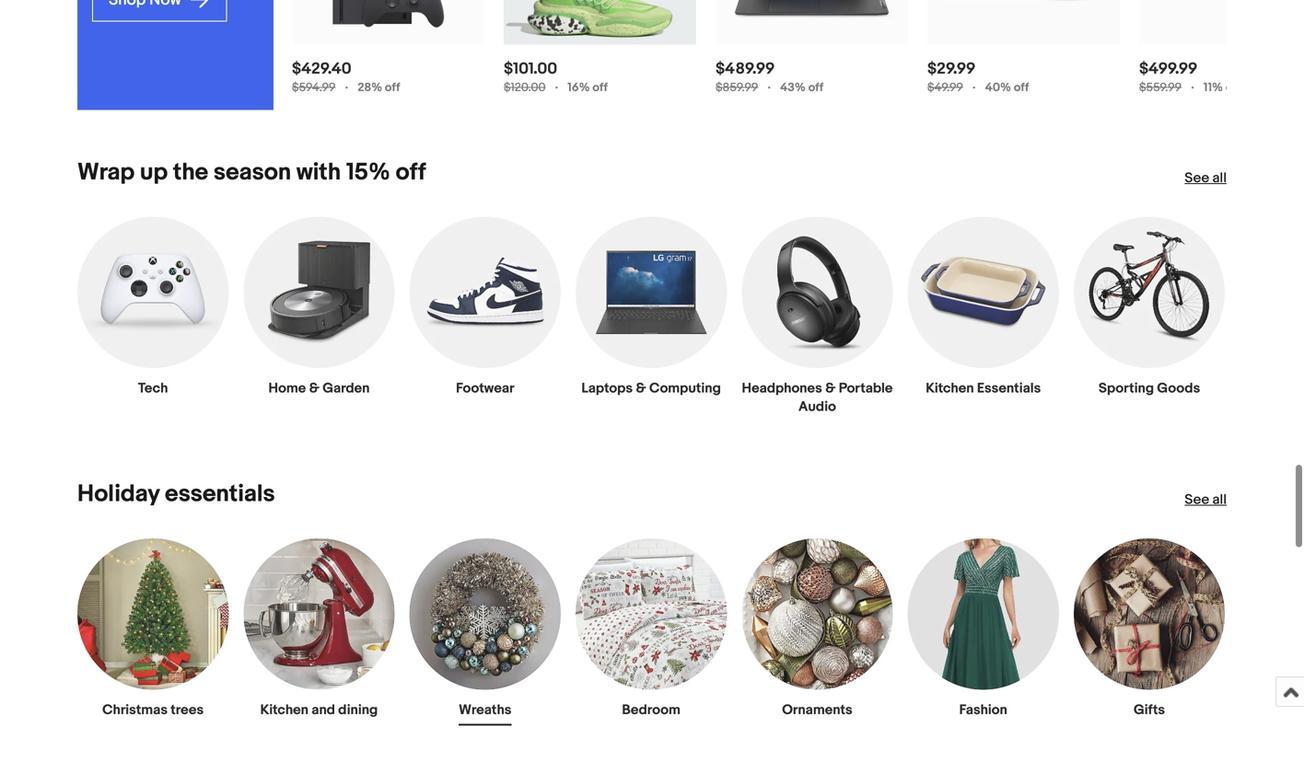Task type: describe. For each thing, give the bounding box(es) containing it.
essentials
[[165, 480, 275, 509]]

· for $101.00
[[555, 79, 558, 95]]

see all for holiday essentials
[[1185, 492, 1227, 508]]

christmas trees
[[102, 702, 204, 719]]

43%
[[780, 81, 806, 95]]

with
[[296, 159, 341, 187]]

audio
[[798, 399, 836, 415]]

playstation 5 console marvels spider-man 2 bundle image
[[1139, 0, 1304, 45]]

home & garden
[[268, 380, 370, 397]]

headphones
[[742, 380, 822, 397]]

footwear link
[[410, 217, 561, 404]]

$49.99
[[927, 81, 963, 95]]

40%
[[985, 81, 1011, 95]]

$499.99 $559.99 · 11% off
[[1139, 60, 1241, 95]]

all for holiday essentials
[[1213, 492, 1227, 508]]

the
[[173, 159, 208, 187]]

· for $489.99
[[768, 79, 771, 95]]

& for home
[[309, 380, 319, 397]]

portable
[[839, 380, 893, 397]]

off for $499.99
[[1226, 81, 1241, 95]]

$489.99
[[716, 60, 775, 79]]

see all link for wrap up the season with 15% off
[[1185, 169, 1227, 188]]

kitchen essentials
[[926, 380, 1041, 397]]

dining
[[338, 702, 378, 719]]

$120.00
[[504, 81, 546, 95]]

$594.99
[[292, 81, 336, 95]]

· for $499.99
[[1191, 79, 1194, 95]]

gifts link
[[1074, 539, 1225, 726]]

$429.40 $594.99 · 28% off
[[292, 60, 400, 95]]

and
[[312, 702, 335, 719]]

wrap up the season with 15% off link
[[77, 159, 426, 187]]

home
[[268, 380, 306, 397]]

goods
[[1157, 380, 1200, 397]]

$101.00
[[504, 60, 557, 79]]

fashion
[[959, 702, 1007, 719]]

tech
[[138, 380, 168, 397]]

christmas
[[102, 702, 168, 719]]

lenovo ideapad gaming 3 15.6" fhd laptop r5-7535hs rtx 2050 8gb ram 512gb ssd image
[[716, 0, 908, 45]]

off right 15% at the left top of the page
[[396, 159, 426, 187]]

season
[[214, 159, 291, 187]]

ornaments
[[782, 702, 853, 719]]

xbox series x 1tb ssd console image
[[292, 0, 484, 45]]

holiday
[[77, 480, 160, 509]]

garden
[[323, 380, 370, 397]]

off for $29.99
[[1014, 81, 1029, 95]]

computing
[[649, 380, 721, 397]]

see for wrap up the season with 15% off
[[1185, 170, 1209, 187]]

· for $29.99
[[973, 79, 976, 95]]

kitchen and dining link
[[243, 539, 395, 726]]



Task type: locate. For each thing, give the bounding box(es) containing it.
1 horizontal spatial kitchen
[[926, 380, 974, 397]]

headphones & portable audio link
[[742, 217, 893, 423]]

& inside "headphones & portable audio"
[[825, 380, 836, 397]]

16%
[[568, 81, 590, 95]]

alphaboost v1 shoes image
[[504, 0, 696, 45]]

&
[[309, 380, 319, 397], [636, 380, 646, 397], [825, 380, 836, 397]]

2 all from the top
[[1213, 492, 1227, 508]]

laptops & computing link
[[576, 217, 727, 404]]

0 vertical spatial all
[[1213, 170, 1227, 187]]

holiday essentials
[[77, 480, 275, 509]]

kitchen left essentials
[[926, 380, 974, 397]]

off right 11%
[[1226, 81, 1241, 95]]

sporting goods link
[[1074, 217, 1225, 404]]

up
[[140, 159, 168, 187]]

$559.99
[[1139, 81, 1182, 95]]

15%
[[346, 159, 390, 187]]

28%
[[358, 81, 382, 95]]

off right the 28%
[[385, 81, 400, 95]]

2 see all link from the top
[[1185, 491, 1227, 509]]

see all
[[1185, 170, 1227, 187], [1185, 492, 1227, 508]]

off inside $29.99 $49.99 · 40% off
[[1014, 81, 1029, 95]]

1 vertical spatial kitchen
[[260, 702, 309, 719]]

$101.00 $120.00 · 16% off
[[504, 60, 608, 95]]

2 · from the left
[[555, 79, 558, 95]]

2 see all from the top
[[1185, 492, 1227, 508]]

christmas trees link
[[77, 539, 229, 726]]

0 horizontal spatial kitchen
[[260, 702, 309, 719]]

see all link
[[1185, 169, 1227, 188], [1185, 491, 1227, 509]]

· left 11%
[[1191, 79, 1194, 95]]

& right laptops
[[636, 380, 646, 397]]

footwear
[[456, 380, 514, 397]]

off for $429.40
[[385, 81, 400, 95]]

$489.99 $859.99 · 43% off
[[716, 60, 824, 95]]

1 · from the left
[[345, 79, 348, 95]]

$499.99
[[1139, 60, 1198, 79]]

sporting
[[1099, 380, 1154, 397]]

1 vertical spatial see all link
[[1185, 491, 1227, 509]]

off inside $429.40 $594.99 · 28% off
[[385, 81, 400, 95]]

wreaths
[[459, 702, 512, 719]]

0 horizontal spatial &
[[309, 380, 319, 397]]

sporting goods
[[1099, 380, 1200, 397]]

headphones & portable audio
[[742, 380, 893, 415]]

bedroom link
[[576, 539, 727, 726]]

wreaths link
[[410, 539, 561, 726]]

1 & from the left
[[309, 380, 319, 397]]

$29.99 $49.99 · 40% off
[[927, 60, 1029, 95]]

1 vertical spatial see all
[[1185, 492, 1227, 508]]

off right 43%
[[808, 81, 824, 95]]

· for $429.40
[[345, 79, 348, 95]]

· inside $29.99 $49.99 · 40% off
[[973, 79, 976, 95]]

1 horizontal spatial &
[[636, 380, 646, 397]]

off inside $499.99 $559.99 · 11% off
[[1226, 81, 1241, 95]]

& right home
[[309, 380, 319, 397]]

1 all from the top
[[1213, 170, 1227, 187]]

· inside $101.00 $120.00 · 16% off
[[555, 79, 558, 95]]

see all for wrap up the season with 15% off
[[1185, 170, 1227, 187]]

0 vertical spatial kitchen
[[926, 380, 974, 397]]

kitchen and dining
[[260, 702, 378, 719]]

$859.99
[[716, 81, 758, 95]]

· left the 28%
[[345, 79, 348, 95]]

$29.99
[[927, 60, 976, 79]]

& up audio
[[825, 380, 836, 397]]

2 & from the left
[[636, 380, 646, 397]]

fashion link
[[908, 539, 1059, 726]]

1 see all link from the top
[[1185, 169, 1227, 188]]

· left 43%
[[768, 79, 771, 95]]

1 see all from the top
[[1185, 170, 1227, 187]]

crocs men's and women's shoes - baya clogs, slip on shoes, waterproof sandals image
[[927, 0, 1120, 2]]

· inside $499.99 $559.99 · 11% off
[[1191, 79, 1194, 95]]

ornaments link
[[742, 539, 893, 726]]

off inside "$489.99 $859.99 · 43% off"
[[808, 81, 824, 95]]

2 see from the top
[[1185, 492, 1209, 508]]

see
[[1185, 170, 1209, 187], [1185, 492, 1209, 508]]

laptops & computing
[[582, 380, 721, 397]]

0 vertical spatial see all link
[[1185, 169, 1227, 188]]

gifts
[[1134, 702, 1165, 719]]

all for wrap up the season with 15% off
[[1213, 170, 1227, 187]]

kitchen inside the kitchen and dining link
[[260, 702, 309, 719]]

tech link
[[77, 217, 229, 404]]

off right 16%
[[593, 81, 608, 95]]

· inside "$489.99 $859.99 · 43% off"
[[768, 79, 771, 95]]

& for laptops
[[636, 380, 646, 397]]

· left 16%
[[555, 79, 558, 95]]

0 vertical spatial see all
[[1185, 170, 1227, 187]]

3 · from the left
[[768, 79, 771, 95]]

kitchen left and
[[260, 702, 309, 719]]

4 · from the left
[[973, 79, 976, 95]]

off for $101.00
[[593, 81, 608, 95]]

11%
[[1204, 81, 1223, 95]]

0 vertical spatial see
[[1185, 170, 1209, 187]]

3 & from the left
[[825, 380, 836, 397]]

kitchen
[[926, 380, 974, 397], [260, 702, 309, 719]]

1 see from the top
[[1185, 170, 1209, 187]]

holiday essentials link
[[77, 480, 275, 509]]

1 vertical spatial see
[[1185, 492, 1209, 508]]

home & garden link
[[243, 217, 395, 404]]

kitchen for kitchen essentials
[[926, 380, 974, 397]]

kitchen inside kitchen essentials link
[[926, 380, 974, 397]]

laptops
[[582, 380, 633, 397]]

off inside $101.00 $120.00 · 16% off
[[593, 81, 608, 95]]

1 vertical spatial all
[[1213, 492, 1227, 508]]

$429.40
[[292, 60, 352, 79]]

all
[[1213, 170, 1227, 187], [1213, 492, 1227, 508]]

off for $489.99
[[808, 81, 824, 95]]

& for headphones
[[825, 380, 836, 397]]

essentials
[[977, 380, 1041, 397]]

· inside $429.40 $594.99 · 28% off
[[345, 79, 348, 95]]

· left 40%
[[973, 79, 976, 95]]

trees
[[171, 702, 204, 719]]

2 horizontal spatial &
[[825, 380, 836, 397]]

5 · from the left
[[1191, 79, 1194, 95]]

wrap
[[77, 159, 135, 187]]

wrap up the season with 15% off
[[77, 159, 426, 187]]

kitchen essentials link
[[908, 217, 1059, 404]]

bedroom
[[622, 702, 681, 719]]

see for holiday essentials
[[1185, 492, 1209, 508]]

see all link for holiday essentials
[[1185, 491, 1227, 509]]

off
[[385, 81, 400, 95], [593, 81, 608, 95], [808, 81, 824, 95], [1014, 81, 1029, 95], [1226, 81, 1241, 95], [396, 159, 426, 187]]

·
[[345, 79, 348, 95], [555, 79, 558, 95], [768, 79, 771, 95], [973, 79, 976, 95], [1191, 79, 1194, 95]]

off right 40%
[[1014, 81, 1029, 95]]

kitchen for kitchen and dining
[[260, 702, 309, 719]]



Task type: vqa. For each thing, say whether or not it's contained in the screenshot.
décor
no



